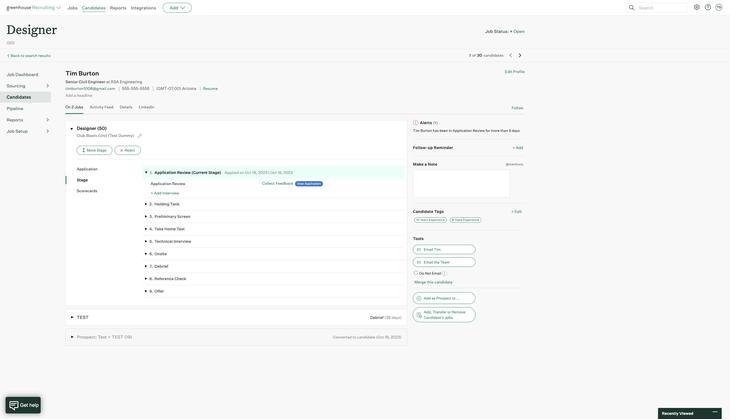 Task type: locate. For each thing, give the bounding box(es) containing it.
+ for + add
[[513, 145, 515, 150]]

18, right on
[[252, 170, 257, 175]]

tim up "senior"
[[65, 70, 77, 77]]

0 horizontal spatial test
[[77, 315, 89, 320]]

reports
[[110, 5, 127, 11], [7, 117, 23, 123]]

0 vertical spatial candidates link
[[82, 5, 106, 11]]

test left (19)
[[112, 335, 124, 340]]

1 vertical spatial email
[[424, 260, 433, 265]]

1 horizontal spatial to
[[353, 335, 357, 340]]

1 vertical spatial candidate
[[357, 335, 375, 340]]

candidate left (oct
[[357, 335, 375, 340]]

to left ...
[[452, 296, 456, 301]]

email the team button
[[413, 258, 476, 267]]

stage link
[[77, 177, 142, 183]]

designer down the greenhouse recruiting image on the top of the page
[[7, 21, 57, 37]]

0 vertical spatial designer
[[7, 21, 57, 37]]

1 horizontal spatial (50)
[[97, 126, 107, 131]]

2023 left the |
[[258, 170, 268, 175]]

0 vertical spatial interview
[[162, 191, 179, 196]]

2 vertical spatial review
[[172, 181, 185, 186]]

candidates down 'sourcing'
[[7, 94, 31, 100]]

0 horizontal spatial candidate
[[357, 335, 375, 340]]

prospect:
[[77, 335, 97, 340]]

email for email the team
[[424, 260, 433, 265]]

0 horizontal spatial a
[[74, 93, 76, 98]]

experience right 8
[[463, 218, 479, 222]]

0 horizontal spatial candidates link
[[7, 94, 49, 101]]

1 horizontal spatial debrief
[[370, 315, 384, 320]]

1 horizontal spatial a
[[425, 162, 427, 167]]

feedback
[[276, 181, 294, 186]]

designer up blasts at the top left of page
[[77, 126, 96, 131]]

2 vertical spatial tim
[[434, 247, 441, 252]]

onsite
[[155, 252, 167, 256]]

candidates right the jobs link
[[82, 5, 106, 11]]

1 horizontal spatial designer
[[77, 126, 96, 131]]

review left for
[[473, 129, 485, 133]]

email the team
[[424, 260, 450, 265]]

years right 10 at bottom right
[[420, 218, 428, 222]]

stage up scorecards
[[77, 178, 88, 182]]

add as prospect to ...
[[424, 296, 460, 301]]

review down 1. application review (current stage)
[[172, 181, 185, 186]]

0 vertical spatial stage
[[97, 148, 107, 153]]

+ add
[[513, 145, 524, 150]]

0 horizontal spatial reports
[[7, 117, 23, 123]]

Search text field
[[638, 4, 683, 12]]

(1)
[[433, 120, 438, 125]]

years right 8
[[455, 218, 463, 222]]

senior
[[65, 80, 78, 85]]

a for make
[[425, 162, 427, 167]]

application right in at the top right of page
[[453, 129, 472, 133]]

stage right "move"
[[97, 148, 107, 153]]

a for add
[[74, 93, 76, 98]]

1 horizontal spatial reports
[[110, 5, 127, 11]]

2.
[[149, 202, 153, 207]]

0 vertical spatial debrief
[[155, 264, 168, 269]]

1 vertical spatial a
[[425, 162, 427, 167]]

interview for 5. technical interview
[[174, 239, 191, 244]]

move
[[87, 148, 96, 153]]

reference
[[155, 277, 174, 281]]

2 555- from the left
[[131, 86, 140, 91]]

2 vertical spatial job
[[7, 129, 14, 134]]

0 horizontal spatial years
[[420, 218, 428, 222]]

burton up civil
[[79, 70, 99, 77]]

0 horizontal spatial experience
[[429, 218, 445, 222]]

activity feed
[[90, 105, 113, 109]]

1 vertical spatial test
[[112, 335, 124, 340]]

2
[[72, 105, 74, 109]]

offer
[[155, 289, 164, 294]]

0 vertical spatial burton
[[79, 70, 99, 77]]

1 vertical spatial edit
[[515, 209, 522, 214]]

email inside button
[[424, 260, 433, 265]]

jobs
[[68, 5, 78, 11], [75, 105, 83, 109], [445, 316, 453, 320]]

details
[[120, 105, 132, 109]]

burton down alerts
[[421, 129, 432, 133]]

edit profile link
[[505, 69, 525, 74]]

interview down the home at the left bottom
[[174, 239, 191, 244]]

headline
[[77, 93, 92, 98]]

2 experience from the left
[[463, 218, 479, 222]]

viewed
[[680, 412, 694, 416]]

job up 'sourcing'
[[7, 72, 14, 77]]

application link
[[77, 166, 142, 172]]

tim up follow-
[[413, 129, 420, 133]]

sourcing
[[7, 83, 25, 89]]

experience
[[429, 218, 445, 222], [463, 218, 479, 222]]

test
[[77, 315, 89, 320], [112, 335, 124, 340]]

0 vertical spatial (50)
[[7, 40, 15, 45]]

email left the
[[424, 260, 433, 265]]

1 vertical spatial (50)
[[97, 126, 107, 131]]

8. reference check
[[149, 277, 186, 281]]

designer for designer
[[7, 21, 57, 37]]

1 horizontal spatial test
[[177, 227, 185, 231]]

tim for tim burton has been in application review for more than 5 days
[[413, 129, 420, 133]]

(current
[[192, 170, 208, 175]]

6.
[[149, 252, 153, 256]]

1 vertical spatial test
[[98, 335, 107, 340]]

1 years from the left
[[420, 218, 428, 222]]

0 vertical spatial job
[[485, 28, 493, 34]]

18, right (oct
[[385, 335, 390, 340]]

1 vertical spatial review
[[177, 170, 191, 175]]

oct
[[245, 170, 252, 175], [271, 170, 277, 175]]

2023
[[258, 170, 268, 175], [284, 170, 293, 175]]

a left note in the right of the page
[[425, 162, 427, 167]]

tags
[[435, 209, 444, 214]]

oct right on
[[245, 170, 252, 175]]

arizona
[[182, 86, 196, 91]]

to right back
[[21, 53, 24, 58]]

0 vertical spatial tim
[[65, 70, 77, 77]]

1 horizontal spatial 2023
[[284, 170, 293, 175]]

add inside button
[[424, 296, 431, 301]]

4.
[[149, 227, 153, 231]]

0 horizontal spatial debrief
[[155, 264, 168, 269]]

1 vertical spatial jobs
[[75, 105, 83, 109]]

experience down tags at right
[[429, 218, 445, 222]]

1. application review (current stage)
[[150, 170, 221, 175]]

|
[[269, 170, 270, 175]]

2 years from the left
[[455, 218, 463, 222]]

reports down the pipeline
[[7, 117, 23, 123]]

0 horizontal spatial stage
[[77, 178, 88, 182]]

0 horizontal spatial to
[[21, 53, 24, 58]]

1 horizontal spatial test
[[112, 335, 124, 340]]

0 horizontal spatial 18,
[[252, 170, 257, 175]]

burton for tim burton has been in application review for more than 5 days
[[421, 129, 432, 133]]

reports link up job setup link
[[7, 117, 49, 123]]

candidates link
[[82, 5, 106, 11], [7, 94, 49, 101]]

1 experience from the left
[[429, 218, 445, 222]]

application right view
[[305, 182, 321, 186]]

1 horizontal spatial years
[[455, 218, 463, 222]]

2023 up the "feedback"
[[284, 170, 293, 175]]

0 vertical spatial email
[[424, 247, 433, 252]]

10 years experience
[[417, 218, 445, 222]]

test up prospect:
[[77, 315, 89, 320]]

job setup
[[7, 129, 28, 134]]

candidate right this
[[435, 280, 453, 285]]

1 horizontal spatial candidates link
[[82, 5, 106, 11]]

pipeline link
[[7, 105, 49, 112]]

designer for designer (50)
[[77, 126, 96, 131]]

1 horizontal spatial candidate
[[435, 280, 453, 285]]

0 vertical spatial candidate
[[435, 280, 453, 285]]

0 vertical spatial test
[[177, 227, 185, 231]]

debrief left "(36"
[[370, 315, 384, 320]]

1 horizontal spatial tim
[[413, 129, 420, 133]]

stage inside button
[[97, 148, 107, 153]]

reports link
[[110, 5, 127, 11], [7, 117, 49, 123]]

8 years experience
[[452, 218, 479, 222]]

follow-up reminder
[[413, 145, 453, 150]]

0 horizontal spatial designer
[[7, 21, 57, 37]]

Do Not Email checkbox
[[414, 271, 418, 275]]

1 horizontal spatial burton
[[421, 129, 432, 133]]

reports link left integrations link
[[110, 5, 127, 11]]

0 vertical spatial candidates
[[82, 5, 106, 11]]

review
[[473, 129, 485, 133], [177, 170, 191, 175], [172, 181, 185, 186]]

days)
[[392, 315, 402, 320]]

0 vertical spatial test
[[77, 315, 89, 320]]

None text field
[[413, 170, 510, 198]]

designer (50)
[[77, 126, 107, 131]]

debrief right 7.
[[155, 264, 168, 269]]

2 vertical spatial jobs
[[445, 316, 453, 320]]

2 horizontal spatial tim
[[434, 247, 441, 252]]

resume
[[203, 86, 218, 91]]

years for 10
[[420, 218, 428, 222]]

1 vertical spatial to
[[452, 296, 456, 301]]

email up email the team
[[424, 247, 433, 252]]

converted
[[333, 335, 352, 340]]

2 horizontal spatial to
[[452, 296, 456, 301]]

18, up collect feedback
[[278, 170, 283, 175]]

a left headline
[[74, 93, 76, 98]]

1 vertical spatial debrief
[[370, 315, 384, 320]]

5555
[[140, 86, 150, 91]]

candidate's
[[424, 316, 444, 320]]

1 vertical spatial tim
[[413, 129, 420, 133]]

add inside popup button
[[170, 5, 178, 11]]

interview down application review
[[162, 191, 179, 196]]

test right the home at the left bottom
[[177, 227, 185, 231]]

0 vertical spatial edit
[[505, 69, 513, 74]]

1 2023 from the left
[[258, 170, 268, 175]]

candidates
[[82, 5, 106, 11], [7, 94, 31, 100]]

linkedin link
[[139, 105, 155, 113]]

0 horizontal spatial burton
[[79, 70, 99, 77]]

1 horizontal spatial 18,
[[278, 170, 283, 175]]

email inside 'button'
[[424, 247, 433, 252]]

to right converted at the bottom
[[353, 335, 357, 340]]

1 horizontal spatial stage
[[97, 148, 107, 153]]

experience for 8 years experience
[[463, 218, 479, 222]]

dashboard
[[15, 72, 38, 77]]

1 horizontal spatial experience
[[463, 218, 479, 222]]

1 vertical spatial interview
[[174, 239, 191, 244]]

in
[[449, 129, 452, 133]]

application
[[453, 129, 472, 133], [77, 167, 98, 171], [155, 170, 176, 175], [151, 181, 171, 186], [305, 182, 321, 186]]

candidate
[[435, 280, 453, 285], [357, 335, 375, 340]]

candidate for this
[[435, 280, 453, 285]]

review left (current
[[177, 170, 191, 175]]

1 vertical spatial candidates
[[7, 94, 31, 100]]

add, transfer or remove candidate's jobs
[[424, 310, 466, 320]]

candidates link up the "pipeline" link
[[7, 94, 49, 101]]

1 horizontal spatial reports link
[[110, 5, 127, 11]]

oct right the |
[[271, 170, 277, 175]]

add, transfer or remove candidate's jobs button
[[413, 308, 476, 323]]

tools
[[413, 236, 424, 241]]

designer
[[7, 21, 57, 37], [77, 126, 96, 131]]

burton inside tim burton senior civil engineer at rsa engineering
[[79, 70, 99, 77]]

1 vertical spatial designer
[[77, 126, 96, 131]]

1 vertical spatial job
[[7, 72, 14, 77]]

0 vertical spatial to
[[21, 53, 24, 58]]

1 vertical spatial burton
[[421, 129, 432, 133]]

jobs inside the add, transfer or remove candidate's jobs
[[445, 316, 453, 320]]

preliminary
[[155, 214, 177, 219]]

job for job dashboard
[[7, 72, 14, 77]]

add for add a headline
[[65, 93, 73, 98]]

email
[[424, 247, 433, 252], [424, 260, 433, 265], [432, 271, 441, 276]]

job left setup
[[7, 129, 14, 134]]

+ edit link
[[510, 208, 524, 215]]

td button
[[716, 4, 723, 11]]

candidates link right the jobs link
[[82, 5, 106, 11]]

1 vertical spatial reports link
[[7, 117, 49, 123]]

1 horizontal spatial oct
[[271, 170, 277, 175]]

move stage
[[87, 148, 107, 153]]

+ for + edit
[[512, 209, 514, 214]]

view application link
[[295, 181, 323, 187]]

0 horizontal spatial 2023
[[258, 170, 268, 175]]

move stage button
[[77, 146, 112, 155]]

tim inside tim burton senior civil engineer at rsa engineering
[[65, 70, 77, 77]]

back to search results link
[[11, 53, 51, 58]]

(50) up (uni)
[[97, 126, 107, 131]]

email tim button
[[413, 245, 476, 254]]

tim for tim burton senior civil engineer at rsa engineering
[[65, 70, 77, 77]]

0 horizontal spatial oct
[[245, 170, 252, 175]]

integrations link
[[131, 5, 156, 11]]

than
[[501, 129, 508, 133]]

reports left integrations link
[[110, 5, 127, 11]]

(50) up back
[[7, 40, 15, 45]]

email right not
[[432, 271, 441, 276]]

debrief
[[155, 264, 168, 269], [370, 315, 384, 320]]

2 vertical spatial to
[[353, 335, 357, 340]]

test right prospect:
[[98, 335, 107, 340]]

configure image
[[694, 4, 701, 11]]

0 horizontal spatial tim
[[65, 70, 77, 77]]

burton
[[79, 70, 99, 77], [421, 129, 432, 133]]

make a note
[[413, 162, 438, 167]]

on 2 jobs
[[65, 105, 83, 109]]

1 vertical spatial candidates link
[[7, 94, 49, 101]]

0 horizontal spatial test
[[98, 335, 107, 340]]

2 horizontal spatial 18,
[[385, 335, 390, 340]]

of
[[473, 53, 476, 58]]

tim up the
[[434, 247, 441, 252]]

job left status:
[[485, 28, 493, 34]]

0 vertical spatial a
[[74, 93, 76, 98]]

10
[[417, 218, 420, 222]]

jobs inside on 2 jobs link
[[75, 105, 83, 109]]

to for converted to candidate (oct 18, 2023)
[[353, 335, 357, 340]]



Task type: describe. For each thing, give the bounding box(es) containing it.
email for email tim
[[424, 247, 433, 252]]

search
[[25, 53, 37, 58]]

tim inside 'button'
[[434, 247, 441, 252]]

timburton1006@gmail.com
[[65, 86, 115, 91]]

more
[[491, 129, 500, 133]]

7.
[[150, 264, 153, 269]]

recently viewed
[[662, 412, 694, 416]]

0 vertical spatial review
[[473, 129, 485, 133]]

on
[[65, 105, 71, 109]]

applied
[[225, 170, 239, 175]]

alerts
[[420, 120, 432, 125]]

the
[[434, 260, 440, 265]]

2 vertical spatial email
[[432, 271, 441, 276]]

tim burton has been in application review for more than 5 days
[[413, 129, 520, 133]]

0 vertical spatial jobs
[[68, 5, 78, 11]]

0 vertical spatial reports link
[[110, 5, 127, 11]]

job for job setup
[[7, 129, 14, 134]]

application up application review
[[155, 170, 176, 175]]

candidate for to
[[357, 335, 375, 340]]

30
[[477, 53, 483, 58]]

on 2 jobs link
[[65, 105, 83, 113]]

or
[[448, 310, 451, 315]]

2 2023 from the left
[[284, 170, 293, 175]]

0 horizontal spatial (50)
[[7, 40, 15, 45]]

0 horizontal spatial candidates
[[7, 94, 31, 100]]

@mentions link
[[506, 162, 524, 167]]

5.
[[149, 239, 153, 244]]

application down "move"
[[77, 167, 98, 171]]

dummy)
[[118, 133, 134, 138]]

for
[[486, 129, 490, 133]]

add for add
[[170, 5, 178, 11]]

0 horizontal spatial edit
[[505, 69, 513, 74]]

activity
[[90, 105, 104, 109]]

td
[[717, 5, 722, 9]]

7. debrief
[[150, 264, 168, 269]]

scorecards link
[[77, 188, 142, 194]]

1
[[470, 53, 471, 58]]

back
[[11, 53, 20, 58]]

1 vertical spatial stage
[[77, 178, 88, 182]]

1 oct from the left
[[245, 170, 252, 175]]

check
[[175, 277, 186, 281]]

8 years experience link
[[450, 218, 481, 223]]

view application
[[297, 182, 321, 186]]

view
[[297, 182, 304, 186]]

integrations
[[131, 5, 156, 11]]

setup
[[15, 129, 28, 134]]

+ edit
[[512, 209, 522, 214]]

interview for + add interview
[[162, 191, 179, 196]]

1.
[[150, 170, 153, 175]]

linkedin
[[139, 105, 155, 109]]

job status:
[[485, 28, 509, 34]]

follow-
[[413, 145, 428, 150]]

candidates
[[484, 53, 504, 58]]

results
[[38, 53, 51, 58]]

add,
[[424, 310, 432, 315]]

job dashboard
[[7, 72, 38, 77]]

+ for + add interview
[[151, 191, 153, 196]]

pipeline
[[7, 106, 23, 111]]

follow
[[512, 106, 524, 110]]

experience for 10 years experience
[[429, 218, 445, 222]]

6. onsite
[[149, 252, 167, 256]]

greenhouse recruiting image
[[7, 4, 56, 11]]

(19)
[[124, 335, 132, 340]]

(gmt-
[[156, 86, 169, 91]]

0 horizontal spatial reports link
[[7, 117, 49, 123]]

job for job status:
[[485, 28, 493, 34]]

candidate tags
[[413, 209, 444, 214]]

1 vertical spatial reports
[[7, 117, 23, 123]]

take
[[155, 227, 164, 231]]

job dashboard link
[[7, 71, 49, 78]]

prospect: test + test (19)
[[77, 335, 132, 340]]

scorecards
[[77, 189, 97, 193]]

edit profile
[[505, 69, 525, 74]]

years for 8
[[455, 218, 463, 222]]

add a headline
[[65, 93, 92, 98]]

+ add interview link
[[151, 191, 179, 196]]

1 555- from the left
[[122, 86, 131, 91]]

1 horizontal spatial candidates
[[82, 5, 106, 11]]

note
[[428, 162, 438, 167]]

to for back to search results
[[21, 53, 24, 58]]

rsa
[[111, 80, 119, 85]]

merge this candidate
[[415, 280, 453, 285]]

merge
[[415, 280, 426, 285]]

follow link
[[512, 105, 524, 111]]

to inside button
[[452, 296, 456, 301]]

4. take home test
[[149, 227, 185, 231]]

open
[[514, 28, 525, 34]]

(gmt-07:00) arizona
[[156, 86, 196, 91]]

feed
[[105, 105, 113, 109]]

8.
[[149, 277, 153, 281]]

0 vertical spatial reports
[[110, 5, 127, 11]]

reject
[[125, 148, 135, 153]]

add as prospect to ... button
[[413, 293, 476, 304]]

application up + add interview in the left top of the page
[[151, 181, 171, 186]]

+ add interview
[[151, 191, 179, 196]]

alerts (1)
[[420, 120, 438, 125]]

days
[[512, 129, 520, 133]]

3. preliminary screen
[[149, 214, 191, 219]]

tim burton senior civil engineer at rsa engineering
[[65, 70, 142, 85]]

1 horizontal spatial edit
[[515, 209, 522, 214]]

5. technical interview
[[149, 239, 191, 244]]

not
[[425, 271, 431, 276]]

home
[[164, 227, 176, 231]]

5
[[509, 129, 511, 133]]

profile
[[513, 69, 525, 74]]

td button
[[715, 3, 724, 12]]

2 oct from the left
[[271, 170, 277, 175]]

this
[[427, 280, 434, 285]]

2023)
[[391, 335, 402, 340]]

jobs link
[[68, 5, 78, 11]]

at
[[106, 80, 110, 85]]

07:00)
[[169, 86, 181, 91]]

2. holding tank
[[149, 202, 180, 207]]

burton for tim burton senior civil engineer at rsa engineering
[[79, 70, 99, 77]]

add for add as prospect to ...
[[424, 296, 431, 301]]

status:
[[494, 28, 509, 34]]

blasts
[[86, 133, 97, 138]]



Task type: vqa. For each thing, say whether or not it's contained in the screenshot.


